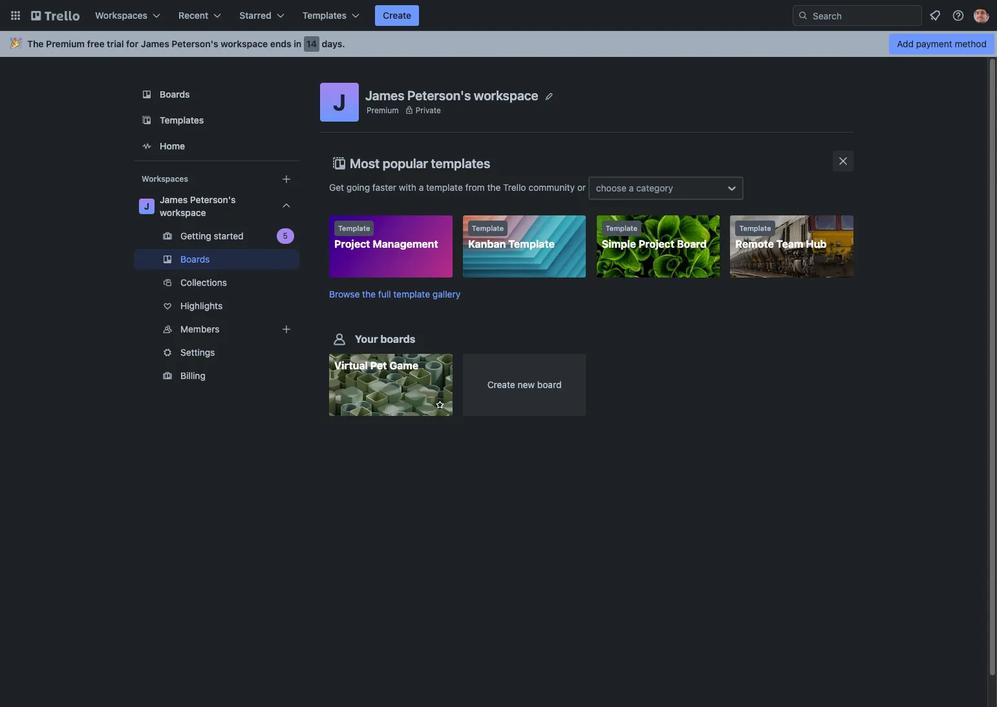 Task type: locate. For each thing, give the bounding box(es) containing it.
going
[[347, 182, 370, 193]]

workspaces inside workspaces dropdown button
[[95, 10, 148, 21]]

payment
[[917, 38, 953, 49]]

create new board
[[488, 379, 562, 390]]

template down going
[[338, 224, 370, 232]]

full
[[378, 289, 391, 300]]

boards link up collections link
[[134, 249, 300, 270]]

1 horizontal spatial premium
[[367, 105, 399, 115]]

1 horizontal spatial create
[[488, 379, 516, 390]]

1 vertical spatial boards
[[181, 254, 210, 265]]

create
[[383, 10, 412, 21], [488, 379, 516, 390]]

james peterson (jamespeterson93) image
[[974, 8, 990, 23]]

the right from
[[488, 182, 501, 193]]

0 vertical spatial workspace
[[221, 38, 268, 49]]

search image
[[798, 10, 809, 21]]

recent
[[179, 10, 209, 21]]

1 vertical spatial templates
[[160, 115, 204, 126]]

collections link
[[134, 272, 300, 293]]

forward image
[[297, 228, 313, 244]]

template up kanban
[[472, 224, 504, 232]]

workspaces
[[95, 10, 148, 21], [142, 174, 188, 184]]

the left full
[[362, 289, 376, 300]]

workspaces down home
[[142, 174, 188, 184]]

j down days.
[[333, 89, 346, 115]]

banner
[[0, 31, 998, 57]]

peterson's
[[172, 38, 219, 49], [408, 88, 471, 103], [190, 194, 236, 205]]

templates
[[303, 10, 347, 21], [160, 115, 204, 126]]

workspaces button
[[87, 5, 168, 26]]

choose a category
[[596, 182, 674, 193]]

0 vertical spatial boards link
[[134, 83, 300, 106]]

trello
[[503, 182, 526, 193]]

james
[[141, 38, 169, 49], [366, 88, 405, 103], [160, 194, 188, 205]]

virtual pet game link
[[329, 354, 453, 416]]

virtual
[[335, 360, 368, 372]]

0 vertical spatial j
[[333, 89, 346, 115]]

the
[[27, 38, 44, 49]]

template
[[338, 224, 370, 232], [472, 224, 504, 232], [606, 224, 638, 232], [740, 224, 772, 232], [509, 238, 555, 250]]

1 horizontal spatial project
[[639, 238, 675, 250]]

james right j button
[[366, 88, 405, 103]]

peterson's down recent
[[172, 38, 219, 49]]

template right full
[[394, 289, 430, 300]]

started
[[214, 230, 244, 241]]

0 horizontal spatial project
[[335, 238, 370, 250]]

j
[[333, 89, 346, 115], [144, 201, 150, 212]]

a
[[419, 182, 424, 193], [629, 182, 634, 193]]

0 vertical spatial the
[[488, 182, 501, 193]]

0 vertical spatial james
[[141, 38, 169, 49]]

premium down back to home image
[[46, 38, 85, 49]]

0 horizontal spatial premium
[[46, 38, 85, 49]]

project right forward image
[[335, 238, 370, 250]]

create inside button
[[383, 10, 412, 21]]

1 horizontal spatial j
[[333, 89, 346, 115]]

highlights link
[[134, 296, 300, 316]]

primary element
[[0, 0, 998, 31]]

most
[[350, 156, 380, 171]]

create button
[[375, 5, 419, 26]]

template up simple
[[606, 224, 638, 232]]

template for simple
[[606, 224, 638, 232]]

1 horizontal spatial workspace
[[221, 38, 268, 49]]

1 vertical spatial the
[[362, 289, 376, 300]]

1 horizontal spatial templates
[[303, 10, 347, 21]]

starred
[[240, 10, 272, 21]]

james peterson's workspace up getting
[[160, 194, 236, 218]]

james up getting
[[160, 194, 188, 205]]

2 vertical spatial workspace
[[160, 207, 206, 218]]

template up the remote in the top right of the page
[[740, 224, 772, 232]]

remote
[[736, 238, 775, 250]]

0 horizontal spatial j
[[144, 201, 150, 212]]

members link
[[134, 319, 300, 340]]

peterson's up private on the top of page
[[408, 88, 471, 103]]

workspaces up trial
[[95, 10, 148, 21]]

j down 'home' image
[[144, 201, 150, 212]]

🎉
[[10, 38, 22, 49]]

trial
[[107, 38, 124, 49]]

settings
[[181, 347, 215, 358]]

1 project from the left
[[335, 238, 370, 250]]

community
[[529, 182, 575, 193]]

template inside template project management
[[338, 224, 370, 232]]

0 vertical spatial boards
[[160, 89, 190, 100]]

new
[[518, 379, 535, 390]]

james peterson's workspace
[[366, 88, 539, 103], [160, 194, 236, 218]]

1 vertical spatial create
[[488, 379, 516, 390]]

0 vertical spatial workspaces
[[95, 10, 148, 21]]

boards down getting
[[181, 254, 210, 265]]

add payment method
[[898, 38, 987, 49]]

a right with
[[419, 182, 424, 193]]

browse the full template gallery
[[329, 289, 461, 300]]

template kanban template
[[468, 224, 555, 250]]

0 vertical spatial james peterson's workspace
[[366, 88, 539, 103]]

template inside template simple project board
[[606, 224, 638, 232]]

1 horizontal spatial the
[[488, 182, 501, 193]]

add image
[[279, 322, 294, 337]]

peterson's up getting started
[[190, 194, 236, 205]]

0 vertical spatial template
[[426, 182, 463, 193]]

0 vertical spatial create
[[383, 10, 412, 21]]

0 horizontal spatial workspace
[[160, 207, 206, 218]]

template inside template remote team hub
[[740, 224, 772, 232]]

premium right j button
[[367, 105, 399, 115]]

the
[[488, 182, 501, 193], [362, 289, 376, 300]]

1 vertical spatial workspaces
[[142, 174, 188, 184]]

0 horizontal spatial the
[[362, 289, 376, 300]]

2 vertical spatial james
[[160, 194, 188, 205]]

pet
[[371, 360, 387, 372]]

workspace
[[221, 38, 268, 49], [474, 88, 539, 103], [160, 207, 206, 218]]

0 vertical spatial templates
[[303, 10, 347, 21]]

billing
[[181, 370, 206, 381]]

boards link up templates 'link'
[[134, 83, 300, 106]]

template
[[426, 182, 463, 193], [394, 289, 430, 300]]

1 vertical spatial james
[[366, 88, 405, 103]]

james peterson's workspace up private on the top of page
[[366, 88, 539, 103]]

0 vertical spatial premium
[[46, 38, 85, 49]]

templates up days.
[[303, 10, 347, 21]]

templates link
[[134, 109, 300, 132]]

confetti image
[[10, 38, 22, 49]]

a right choose
[[629, 182, 634, 193]]

1 horizontal spatial a
[[629, 182, 634, 193]]

templates
[[431, 156, 491, 171]]

template down 'templates'
[[426, 182, 463, 193]]

0 horizontal spatial create
[[383, 10, 412, 21]]

project left board
[[639, 238, 675, 250]]

0 horizontal spatial james peterson's workspace
[[160, 194, 236, 218]]

boards link
[[134, 83, 300, 106], [134, 249, 300, 270]]

templates button
[[295, 5, 368, 26]]

in
[[294, 38, 302, 49]]

j inside j button
[[333, 89, 346, 115]]

2 project from the left
[[639, 238, 675, 250]]

your
[[355, 333, 378, 345]]

boards
[[381, 333, 416, 345]]

2 horizontal spatial workspace
[[474, 88, 539, 103]]

boards right board icon at the left of the page
[[160, 89, 190, 100]]

recent button
[[171, 5, 229, 26]]

category
[[637, 182, 674, 193]]

template for remote
[[740, 224, 772, 232]]

1 boards link from the top
[[134, 83, 300, 106]]

1 vertical spatial boards link
[[134, 249, 300, 270]]

1 vertical spatial james peterson's workspace
[[160, 194, 236, 218]]

premium
[[46, 38, 85, 49], [367, 105, 399, 115]]

members
[[181, 324, 220, 335]]

project inside template project management
[[335, 238, 370, 250]]

project
[[335, 238, 370, 250], [639, 238, 675, 250]]

0 horizontal spatial templates
[[160, 115, 204, 126]]

create for create
[[383, 10, 412, 21]]

virtual pet game
[[335, 360, 419, 372]]

boards
[[160, 89, 190, 100], [181, 254, 210, 265]]

🎉 the premium free trial for james peterson's workspace ends in 14 days.
[[10, 38, 345, 49]]

create a workspace image
[[279, 171, 294, 187]]

add payment method link
[[890, 34, 995, 54]]

1 vertical spatial premium
[[367, 105, 399, 115]]

james right for
[[141, 38, 169, 49]]

templates up home
[[160, 115, 204, 126]]

billing link
[[134, 366, 300, 386]]

14
[[307, 38, 317, 49]]



Task type: vqa. For each thing, say whether or not it's contained in the screenshot.
Templates link
yes



Task type: describe. For each thing, give the bounding box(es) containing it.
gallery
[[433, 289, 461, 300]]

getting started
[[181, 230, 244, 241]]

method
[[955, 38, 987, 49]]

1 horizontal spatial james peterson's workspace
[[366, 88, 539, 103]]

template for kanban
[[472, 224, 504, 232]]

home link
[[134, 135, 300, 158]]

with
[[399, 182, 417, 193]]

kanban
[[468, 238, 506, 250]]

1 vertical spatial peterson's
[[408, 88, 471, 103]]

for
[[126, 38, 139, 49]]

get going faster with a template from the trello community or
[[329, 182, 589, 193]]

banner containing 🎉
[[0, 31, 998, 57]]

game
[[390, 360, 419, 372]]

0 vertical spatial peterson's
[[172, 38, 219, 49]]

workspace inside the james peterson's workspace
[[160, 207, 206, 218]]

templates inside templates 'link'
[[160, 115, 204, 126]]

2 vertical spatial peterson's
[[190, 194, 236, 205]]

j button
[[320, 83, 359, 122]]

home image
[[139, 138, 155, 154]]

browse
[[329, 289, 360, 300]]

your boards
[[355, 333, 416, 345]]

2 boards link from the top
[[134, 249, 300, 270]]

team
[[777, 238, 804, 250]]

home
[[160, 140, 185, 151]]

get
[[329, 182, 344, 193]]

1 vertical spatial template
[[394, 289, 430, 300]]

template board image
[[139, 113, 155, 128]]

Search field
[[809, 6, 922, 25]]

5
[[283, 231, 288, 241]]

templates inside templates dropdown button
[[303, 10, 347, 21]]

simple
[[602, 238, 637, 250]]

template for project
[[338, 224, 370, 232]]

getting
[[181, 230, 211, 241]]

collections
[[181, 277, 227, 288]]

from
[[466, 182, 485, 193]]

open information menu image
[[952, 9, 965, 22]]

browse the full template gallery link
[[329, 289, 461, 300]]

template right kanban
[[509, 238, 555, 250]]

0 notifications image
[[928, 8, 943, 23]]

1 vertical spatial workspace
[[474, 88, 539, 103]]

1 vertical spatial j
[[144, 201, 150, 212]]

free
[[87, 38, 105, 49]]

management
[[373, 238, 439, 250]]

days.
[[322, 38, 345, 49]]

hub
[[806, 238, 827, 250]]

starred button
[[232, 5, 292, 26]]

board
[[677, 238, 707, 250]]

most popular templates
[[350, 156, 491, 171]]

add
[[898, 38, 914, 49]]

ends
[[270, 38, 292, 49]]

create for create new board
[[488, 379, 516, 390]]

faster
[[373, 182, 397, 193]]

choose
[[596, 182, 627, 193]]

highlights
[[181, 300, 223, 311]]

0 horizontal spatial a
[[419, 182, 424, 193]]

private
[[416, 105, 441, 115]]

board image
[[139, 87, 155, 102]]

settings link
[[134, 342, 300, 363]]

or
[[578, 182, 586, 193]]

project inside template simple project board
[[639, 238, 675, 250]]

board
[[538, 379, 562, 390]]

template simple project board
[[602, 224, 707, 250]]

back to home image
[[31, 5, 80, 26]]

click to star this board. it will be added to your starred list. image
[[435, 399, 446, 411]]

template project management
[[335, 224, 439, 250]]

template remote team hub
[[736, 224, 827, 250]]

popular
[[383, 156, 428, 171]]



